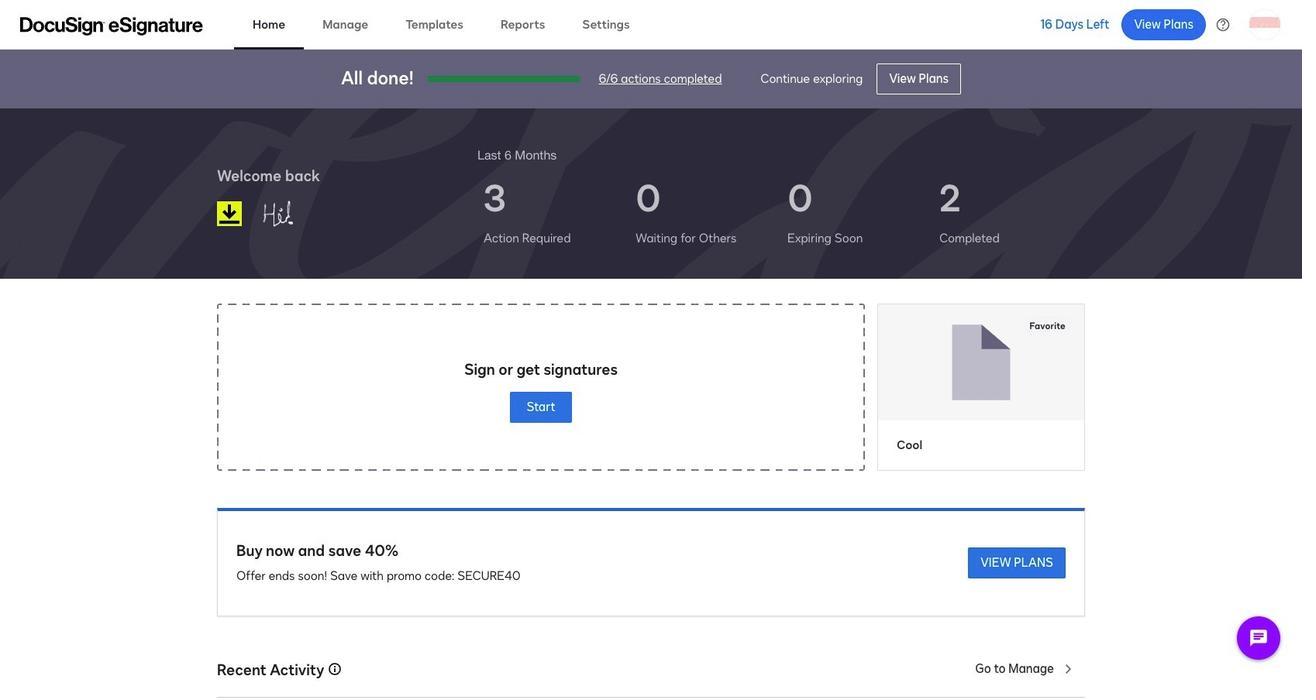 Task type: locate. For each thing, give the bounding box(es) containing it.
docusignlogo image
[[217, 202, 242, 226]]

use cool image
[[878, 305, 1085, 421]]

docusign esignature image
[[20, 17, 203, 35]]

list
[[478, 164, 1085, 261]]

heading
[[478, 146, 557, 164]]

generic name image
[[255, 194, 336, 234]]



Task type: describe. For each thing, give the bounding box(es) containing it.
your uploaded profile image image
[[1250, 9, 1281, 40]]



